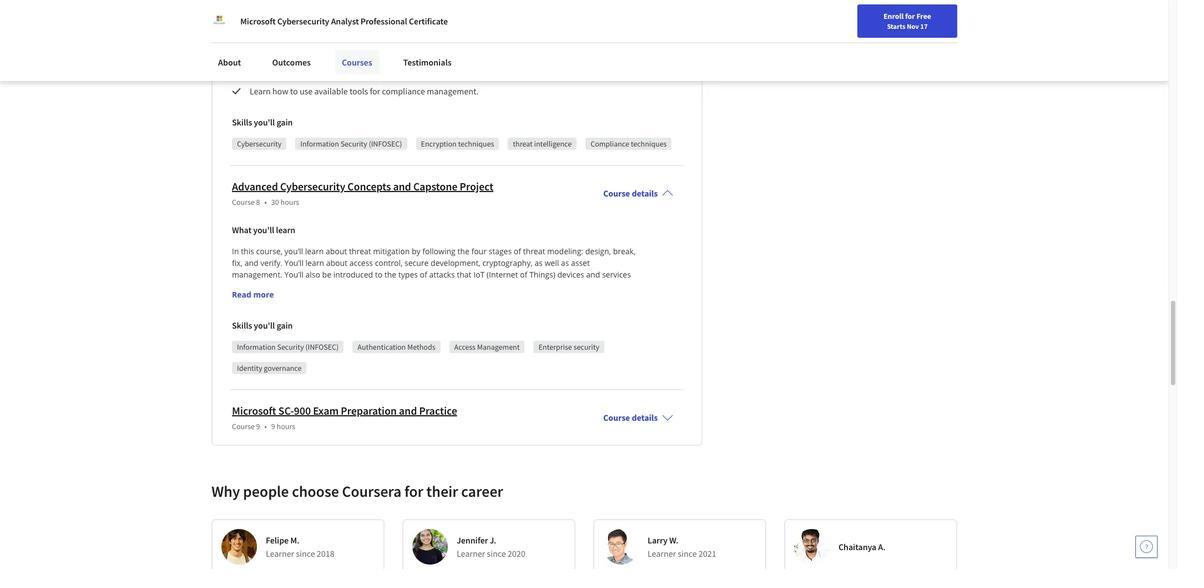 Task type: describe. For each thing, give the bounding box(es) containing it.
0 vertical spatial to
[[290, 85, 298, 97]]

cybersecurity for advanced
[[280, 179, 345, 193]]

standards
[[489, 37, 526, 48]]

more
[[253, 289, 274, 300]]

learner for jennifer
[[457, 548, 485, 559]]

j.
[[490, 535, 496, 546]]

find
[[861, 13, 875, 23]]

outcomes link
[[266, 50, 318, 74]]

threat left the intelligence
[[513, 139, 533, 149]]

learn for learn how to use available tools for compliance management.
[[250, 85, 271, 97]]

17
[[921, 22, 928, 31]]

enterprise
[[539, 342, 572, 352]]

read
[[232, 289, 251, 300]]

what you'll learn for cybersecurity
[[232, 14, 296, 25]]

explore cloud adoption frameworks and regulatory compliance frameworks.
[[250, 68, 531, 79]]

about inside learn about data and record management, information security, standards and policy formation, and implementation.
[[273, 37, 295, 48]]

of left things)
[[520, 269, 528, 280]]

frameworks.
[[485, 68, 531, 79]]

microsoft for sc-
[[232, 404, 276, 417]]

people
[[243, 481, 289, 501]]

nov
[[907, 22, 919, 31]]

why
[[212, 481, 240, 501]]

career
[[461, 481, 503, 501]]

course inside advanced cybersecurity concepts and capstone project course 8 • 30 hours
[[232, 197, 255, 207]]

skills for information security (infosec)
[[232, 320, 252, 331]]

about
[[218, 57, 241, 68]]

why people choose coursera for their career
[[212, 481, 503, 501]]

• inside microsoft sc-900 exam preparation and practice course 9 • 9 hours
[[265, 421, 267, 431]]

microsoft sc-900 exam preparation and practice link
[[232, 404, 457, 417]]

you'll for explore
[[253, 14, 274, 25]]

testimonials
[[403, 57, 452, 68]]

use
[[300, 85, 313, 97]]

record
[[331, 37, 355, 48]]

course details for microsoft sc-900 exam preparation and practice
[[604, 412, 658, 423]]

and right formation,
[[609, 37, 623, 48]]

data
[[296, 37, 313, 48]]

felipe m. learner since 2018
[[266, 535, 335, 559]]

threat intelligence
[[513, 139, 572, 149]]

0 horizontal spatial (infosec)
[[305, 342, 339, 352]]

your
[[877, 13, 892, 23]]

course details button for advanced cybersecurity concepts and capstone project
[[595, 172, 683, 214]]

skills you'll gain for cybersecurity
[[232, 117, 293, 128]]

chaitanya a.
[[839, 541, 886, 552]]

management
[[477, 342, 520, 352]]

cybersecurity for microsoft
[[277, 16, 329, 27]]

0 vertical spatial compliance
[[440, 68, 483, 79]]

since for j.
[[487, 548, 506, 559]]

access management
[[454, 342, 520, 352]]

that
[[457, 269, 472, 280]]

fix,
[[232, 258, 243, 268]]

larry
[[648, 535, 668, 546]]

read more button
[[232, 289, 274, 300]]

intelligence
[[534, 139, 572, 149]]

and right data
[[315, 37, 329, 48]]

2021
[[699, 548, 717, 559]]

what for cybersecurity
[[232, 14, 252, 25]]

find your new career link
[[856, 11, 936, 25]]

access
[[350, 258, 373, 268]]

in
[[232, 246, 239, 256]]

advanced
[[232, 179, 278, 193]]

900
[[294, 404, 311, 417]]

m.
[[290, 535, 299, 546]]

course,
[[256, 246, 283, 256]]

secure
[[405, 258, 429, 268]]

about link
[[212, 50, 248, 74]]

details for advanced cybersecurity concepts and capstone project
[[632, 188, 658, 199]]

felipe
[[266, 535, 289, 546]]

of down secure
[[420, 269, 427, 280]]

1 as from the left
[[535, 258, 543, 268]]

following
[[423, 246, 456, 256]]

frameworks
[[338, 68, 382, 79]]

be
[[322, 269, 331, 280]]

governance
[[264, 363, 302, 373]]

learn right the you'll
[[305, 246, 324, 256]]

cloud
[[279, 68, 300, 79]]

sc-
[[279, 404, 294, 417]]

microsoft for cybersecurity
[[240, 16, 276, 27]]

development,
[[431, 258, 481, 268]]

compliance techniques
[[591, 139, 667, 149]]

certificate
[[409, 16, 448, 27]]

tools
[[350, 85, 368, 97]]

professional
[[361, 16, 407, 27]]

exam
[[313, 404, 339, 417]]

2 vertical spatial information
[[237, 342, 276, 352]]

skills you'll gain for information security (infosec)
[[232, 320, 293, 331]]

new
[[893, 13, 908, 23]]

microsoft sc-900 exam preparation and practice course 9 • 9 hours
[[232, 404, 457, 431]]

and down this
[[245, 258, 259, 268]]

2 you'll from the top
[[285, 269, 304, 280]]

hours inside microsoft sc-900 exam preparation and practice course 9 • 9 hours
[[277, 421, 295, 431]]

english button
[[936, 0, 1003, 36]]

adoption
[[302, 68, 336, 79]]

find your new career
[[861, 13, 931, 23]]

enroll
[[884, 11, 904, 21]]

project
[[460, 179, 494, 193]]

advanced cybersecurity concepts and capstone project course 8 • 30 hours
[[232, 179, 494, 207]]

methods
[[408, 342, 436, 352]]

(internet
[[487, 269, 518, 280]]

1 vertical spatial compliance
[[382, 85, 425, 97]]

30
[[271, 197, 279, 207]]

1 vertical spatial about
[[326, 246, 347, 256]]

stages
[[489, 246, 512, 256]]

of up cryptography,
[[514, 246, 521, 256]]

learn for learn about data and record management, information security, standards and policy formation, and implementation.
[[250, 37, 271, 48]]

course details for advanced cybersecurity concepts and capstone project
[[604, 188, 658, 199]]

2020
[[508, 548, 526, 559]]

management,
[[357, 37, 408, 48]]

security
[[574, 342, 600, 352]]

2018
[[317, 548, 335, 559]]

services
[[602, 269, 631, 280]]

threat up the well
[[523, 246, 545, 256]]

enroll for free starts nov 17
[[884, 11, 932, 31]]

how
[[273, 85, 289, 97]]

techniques for encryption techniques
[[458, 139, 494, 149]]

chaitanya
[[839, 541, 877, 552]]

learner for felipe
[[266, 548, 294, 559]]

2 as from the left
[[561, 258, 569, 268]]

attacks
[[429, 269, 455, 280]]

you'll for authentication
[[254, 320, 275, 331]]



Task type: locate. For each thing, give the bounding box(es) containing it.
2 what from the top
[[232, 224, 252, 235]]

0 horizontal spatial for
[[370, 85, 380, 97]]

0 vertical spatial skills you'll gain
[[232, 117, 293, 128]]

free
[[917, 11, 932, 21]]

skills down "read"
[[232, 320, 252, 331]]

0 horizontal spatial as
[[535, 258, 543, 268]]

0 vertical spatial cybersecurity
[[277, 16, 329, 27]]

you'll left also
[[285, 269, 304, 280]]

compliance
[[591, 139, 630, 149]]

0 vertical spatial course details button
[[595, 172, 683, 214]]

threat
[[513, 139, 533, 149], [349, 246, 371, 256], [523, 246, 545, 256]]

you'll
[[285, 258, 304, 268], [285, 269, 304, 280]]

2 what you'll learn from the top
[[232, 224, 296, 235]]

since for m.
[[296, 548, 315, 559]]

1 gain from the top
[[277, 117, 293, 128]]

1 horizontal spatial information
[[301, 139, 339, 149]]

1 horizontal spatial management.
[[427, 85, 479, 97]]

learn about data and record management, information security, standards and policy formation, and implementation.
[[250, 37, 625, 61]]

course details button for microsoft sc-900 exam preparation and practice
[[595, 396, 683, 439]]

as up things)
[[535, 258, 543, 268]]

0 horizontal spatial security
[[277, 342, 304, 352]]

the down "control,"
[[385, 269, 397, 280]]

you'll for information
[[254, 117, 275, 128]]

you'll down more
[[254, 320, 275, 331]]

and right concepts
[[393, 179, 411, 193]]

2 vertical spatial for
[[405, 481, 424, 501]]

jennifer j. learner since 2020
[[457, 535, 526, 559]]

what you'll learn for information security (infosec)
[[232, 224, 296, 235]]

learn up also
[[306, 258, 324, 268]]

1 vertical spatial (infosec)
[[305, 342, 339, 352]]

1 vertical spatial for
[[370, 85, 380, 97]]

cryptography,
[[483, 258, 533, 268]]

and inside advanced cybersecurity concepts and capstone project course 8 • 30 hours
[[393, 179, 411, 193]]

0 horizontal spatial since
[[296, 548, 315, 559]]

microsoft image
[[212, 13, 227, 29]]

identity
[[237, 363, 262, 373]]

2 learner from the left
[[457, 548, 485, 559]]

1 horizontal spatial techniques
[[631, 139, 667, 149]]

identity governance
[[237, 363, 302, 373]]

learn up the you'll
[[276, 224, 296, 235]]

testimonials link
[[397, 50, 458, 74]]

iot
[[474, 269, 485, 280]]

3 since from the left
[[678, 548, 697, 559]]

what you'll learn up course,
[[232, 224, 296, 235]]

1 vertical spatial information
[[301, 139, 339, 149]]

0 vertical spatial about
[[273, 37, 295, 48]]

9
[[256, 421, 260, 431], [271, 421, 275, 431]]

1 since from the left
[[296, 548, 315, 559]]

compliance down security,
[[440, 68, 483, 79]]

you'll
[[253, 14, 274, 25], [254, 117, 275, 128], [253, 224, 274, 235], [254, 320, 275, 331]]

1 vertical spatial information security (infosec)
[[237, 342, 339, 352]]

encryption techniques
[[421, 139, 494, 149]]

to left use
[[290, 85, 298, 97]]

capstone
[[413, 179, 458, 193]]

and left the regulatory
[[384, 68, 398, 79]]

techniques right encryption
[[458, 139, 494, 149]]

information security (infosec)
[[301, 139, 402, 149], [237, 342, 339, 352]]

0 horizontal spatial the
[[385, 269, 397, 280]]

you'll down the you'll
[[285, 258, 304, 268]]

0 horizontal spatial compliance
[[382, 85, 425, 97]]

types
[[399, 269, 418, 280]]

design,
[[586, 246, 611, 256]]

available
[[315, 85, 348, 97]]

for left their
[[405, 481, 424, 501]]

also
[[306, 269, 320, 280]]

since down w.
[[678, 548, 697, 559]]

0 vertical spatial skills
[[232, 117, 252, 128]]

what
[[232, 14, 252, 25], [232, 224, 252, 235]]

learner inside jennifer j. learner since 2020
[[457, 548, 485, 559]]

encryption
[[421, 139, 457, 149]]

learn up implementation.
[[250, 37, 271, 48]]

0 vertical spatial what you'll learn
[[232, 14, 296, 25]]

the up development,
[[458, 246, 470, 256]]

0 vertical spatial course details
[[604, 188, 658, 199]]

2 gain from the top
[[277, 320, 293, 331]]

1 vertical spatial gain
[[277, 320, 293, 331]]

verify.
[[261, 258, 283, 268]]

authentication
[[358, 342, 406, 352]]

1 horizontal spatial for
[[405, 481, 424, 501]]

1 9 from the left
[[256, 421, 260, 431]]

course inside microsoft sc-900 exam preparation and practice course 9 • 9 hours
[[232, 421, 255, 431]]

0 vertical spatial the
[[458, 246, 470, 256]]

1 course details button from the top
[[595, 172, 683, 214]]

0 vertical spatial management.
[[427, 85, 479, 97]]

0 vertical spatial learn
[[250, 37, 271, 48]]

and left policy
[[528, 37, 542, 48]]

what you'll learn
[[232, 14, 296, 25], [232, 224, 296, 235]]

8
[[256, 197, 260, 207]]

techniques
[[458, 139, 494, 149], [631, 139, 667, 149]]

management. down testimonials link
[[427, 85, 479, 97]]

learner down the jennifer
[[457, 548, 485, 559]]

since for w.
[[678, 548, 697, 559]]

since inside jennifer j. learner since 2020
[[487, 548, 506, 559]]

of
[[514, 246, 521, 256], [420, 269, 427, 280], [520, 269, 528, 280]]

1 skills you'll gain from the top
[[232, 117, 293, 128]]

by
[[412, 246, 421, 256]]

0 vertical spatial details
[[632, 188, 658, 199]]

management. inside in this course, you'll learn about threat mitigation by following the four stages of threat modeling: design, break, fix, and verify. you'll learn about access control, secure development, cryptography, as well as asset management. you'll also be introduced to the types of attacks that iot (internet of things) devices and services face. read more
[[232, 269, 283, 280]]

introduced
[[334, 269, 373, 280]]

1 vertical spatial skills
[[232, 320, 252, 331]]

0 horizontal spatial to
[[290, 85, 298, 97]]

english
[[956, 12, 983, 24]]

0 vertical spatial for
[[906, 11, 915, 21]]

you'll up course,
[[253, 224, 274, 235]]

since inside larry w. learner since 2021
[[678, 548, 697, 559]]

learn inside learn about data and record management, information security, standards and policy formation, and implementation.
[[250, 37, 271, 48]]

1 • from the top
[[265, 197, 267, 207]]

2 skills from the top
[[232, 320, 252, 331]]

2 techniques from the left
[[631, 139, 667, 149]]

0 horizontal spatial techniques
[[458, 139, 494, 149]]

security up advanced cybersecurity concepts and capstone project link
[[341, 139, 367, 149]]

skills down the explore
[[232, 117, 252, 128]]

career
[[909, 13, 931, 23]]

learn how to use available tools for compliance management.
[[250, 85, 479, 97]]

implementation.
[[250, 50, 312, 61]]

1 horizontal spatial compliance
[[440, 68, 483, 79]]

2 horizontal spatial information
[[410, 37, 454, 48]]

and inside microsoft sc-900 exam preparation and practice course 9 • 9 hours
[[399, 404, 417, 417]]

1 horizontal spatial learner
[[457, 548, 485, 559]]

2 horizontal spatial since
[[678, 548, 697, 559]]

to down "control,"
[[375, 269, 383, 280]]

1 vertical spatial microsoft
[[232, 404, 276, 417]]

coursera
[[342, 481, 402, 501]]

2 vertical spatial about
[[326, 258, 348, 268]]

1 vertical spatial security
[[277, 342, 304, 352]]

courses link
[[335, 50, 379, 74]]

1 horizontal spatial 9
[[271, 421, 275, 431]]

gain for cybersecurity
[[277, 117, 293, 128]]

0 vertical spatial you'll
[[285, 258, 304, 268]]

w.
[[670, 535, 679, 546]]

1 what you'll learn from the top
[[232, 14, 296, 25]]

since inside felipe m. learner since 2018
[[296, 548, 315, 559]]

as down modeling:
[[561, 258, 569, 268]]

things)
[[530, 269, 556, 280]]

learner down felipe
[[266, 548, 294, 559]]

1 vertical spatial the
[[385, 269, 397, 280]]

learn down the explore
[[250, 85, 271, 97]]

learner inside felipe m. learner since 2018
[[266, 548, 294, 559]]

0 horizontal spatial information
[[237, 342, 276, 352]]

3 learner from the left
[[648, 548, 676, 559]]

1 vertical spatial what
[[232, 224, 252, 235]]

2 horizontal spatial for
[[906, 11, 915, 21]]

1 vertical spatial hours
[[277, 421, 295, 431]]

choose
[[292, 481, 339, 501]]

1 vertical spatial course details button
[[595, 396, 683, 439]]

1 techniques from the left
[[458, 139, 494, 149]]

control,
[[375, 258, 403, 268]]

1 horizontal spatial security
[[341, 139, 367, 149]]

information up "identity"
[[237, 342, 276, 352]]

1 you'll from the top
[[285, 258, 304, 268]]

0 vertical spatial •
[[265, 197, 267, 207]]

management. down verify. at top left
[[232, 269, 283, 280]]

1 details from the top
[[632, 188, 658, 199]]

1 horizontal spatial as
[[561, 258, 569, 268]]

skills you'll gain down more
[[232, 320, 293, 331]]

0 vertical spatial microsoft
[[240, 16, 276, 27]]

information down 'available'
[[301, 139, 339, 149]]

advanced cybersecurity concepts and capstone project link
[[232, 179, 494, 193]]

this
[[241, 246, 254, 256]]

(infosec)
[[369, 139, 402, 149], [305, 342, 339, 352]]

for up nov
[[906, 11, 915, 21]]

security,
[[456, 37, 487, 48]]

authentication methods
[[358, 342, 436, 352]]

2 course details button from the top
[[595, 396, 683, 439]]

analyst
[[331, 16, 359, 27]]

information security (infosec) up advanced cybersecurity concepts and capstone project link
[[301, 139, 402, 149]]

1 vertical spatial details
[[632, 412, 658, 423]]

in this course, you'll learn about threat mitigation by following the four stages of threat modeling: design, break, fix, and verify. you'll learn about access control, secure development, cryptography, as well as asset management. you'll also be introduced to the types of attacks that iot (internet of things) devices and services face. read more
[[232, 246, 638, 300]]

2 • from the top
[[265, 421, 267, 431]]

what right the microsoft image
[[232, 14, 252, 25]]

microsoft left sc-
[[232, 404, 276, 417]]

access
[[454, 342, 476, 352]]

outcomes
[[272, 57, 311, 68]]

learn
[[276, 14, 296, 25], [276, 224, 296, 235], [305, 246, 324, 256], [306, 258, 324, 268]]

1 vertical spatial skills you'll gain
[[232, 320, 293, 331]]

1 horizontal spatial (infosec)
[[369, 139, 402, 149]]

skills for cybersecurity
[[232, 117, 252, 128]]

learn up implementation.
[[276, 14, 296, 25]]

0 vertical spatial information security (infosec)
[[301, 139, 402, 149]]

enterprise security
[[539, 342, 600, 352]]

hours inside advanced cybersecurity concepts and capstone project course 8 • 30 hours
[[281, 197, 299, 207]]

since down j.
[[487, 548, 506, 559]]

2 learn from the top
[[250, 85, 271, 97]]

compliance down explore cloud adoption frameworks and regulatory compliance frameworks.
[[382, 85, 425, 97]]

2 9 from the left
[[271, 421, 275, 431]]

techniques right "compliance"
[[631, 139, 667, 149]]

mitigation
[[373, 246, 410, 256]]

1 what from the top
[[232, 14, 252, 25]]

course
[[604, 188, 630, 199], [232, 197, 255, 207], [604, 412, 630, 423], [232, 421, 255, 431]]

concepts
[[348, 179, 391, 193]]

formation,
[[568, 37, 607, 48]]

threat up access
[[349, 246, 371, 256]]

• inside advanced cybersecurity concepts and capstone project course 8 • 30 hours
[[265, 197, 267, 207]]

2 since from the left
[[487, 548, 506, 559]]

learner for larry
[[648, 548, 676, 559]]

0 vertical spatial hours
[[281, 197, 299, 207]]

to inside in this course, you'll learn about threat mitigation by following the four stages of threat modeling: design, break, fix, and verify. you'll learn about access control, secure development, cryptography, as well as asset management. you'll also be introduced to the types of attacks that iot (internet of things) devices and services face. read more
[[375, 269, 383, 280]]

what you'll learn up implementation.
[[232, 14, 296, 25]]

information up testimonials link
[[410, 37, 454, 48]]

2 skills you'll gain from the top
[[232, 320, 293, 331]]

for inside enroll for free starts nov 17
[[906, 11, 915, 21]]

hours down sc-
[[277, 421, 295, 431]]

microsoft right the microsoft image
[[240, 16, 276, 27]]

to
[[290, 85, 298, 97], [375, 269, 383, 280]]

cybersecurity inside advanced cybersecurity concepts and capstone project course 8 • 30 hours
[[280, 179, 345, 193]]

you'll up implementation.
[[253, 14, 274, 25]]

you'll
[[285, 246, 303, 256]]

information security (infosec) up governance
[[237, 342, 339, 352]]

what up this
[[232, 224, 252, 235]]

practice
[[419, 404, 457, 417]]

1 course details from the top
[[604, 188, 658, 199]]

what for information security (infosec)
[[232, 224, 252, 235]]

learner inside larry w. learner since 2021
[[648, 548, 676, 559]]

for right tools
[[370, 85, 380, 97]]

1 learner from the left
[[266, 548, 294, 559]]

gain down how
[[277, 117, 293, 128]]

microsoft inside microsoft sc-900 exam preparation and practice course 9 • 9 hours
[[232, 404, 276, 417]]

preparation
[[341, 404, 397, 417]]

jennifer
[[457, 535, 488, 546]]

1 vertical spatial learn
[[250, 85, 271, 97]]

1 vertical spatial to
[[375, 269, 383, 280]]

1 horizontal spatial since
[[487, 548, 506, 559]]

information inside learn about data and record management, information security, standards and policy formation, and implementation.
[[410, 37, 454, 48]]

their
[[427, 481, 458, 501]]

1 vertical spatial cybersecurity
[[237, 139, 282, 149]]

•
[[265, 197, 267, 207], [265, 421, 267, 431]]

techniques for compliance techniques
[[631, 139, 667, 149]]

1 vertical spatial course details
[[604, 412, 658, 423]]

1 skills from the top
[[232, 117, 252, 128]]

hours right 30
[[281, 197, 299, 207]]

1 horizontal spatial the
[[458, 246, 470, 256]]

you'll down how
[[254, 117, 275, 128]]

0 horizontal spatial management.
[[232, 269, 283, 280]]

gain for information security (infosec)
[[277, 320, 293, 331]]

and down asset
[[586, 269, 600, 280]]

0 vertical spatial what
[[232, 14, 252, 25]]

0 horizontal spatial 9
[[256, 421, 260, 431]]

1 vertical spatial •
[[265, 421, 267, 431]]

0 vertical spatial security
[[341, 139, 367, 149]]

and left practice at the left bottom of the page
[[399, 404, 417, 417]]

1 horizontal spatial to
[[375, 269, 383, 280]]

1 vertical spatial what you'll learn
[[232, 224, 296, 235]]

2 vertical spatial cybersecurity
[[280, 179, 345, 193]]

courses
[[342, 57, 372, 68]]

learn
[[250, 37, 271, 48], [250, 85, 271, 97]]

skills you'll gain down how
[[232, 117, 293, 128]]

details for microsoft sc-900 exam preparation and practice
[[632, 412, 658, 423]]

gain up governance
[[277, 320, 293, 331]]

learner down larry
[[648, 548, 676, 559]]

security up governance
[[277, 342, 304, 352]]

0 vertical spatial (infosec)
[[369, 139, 402, 149]]

1 vertical spatial management.
[[232, 269, 283, 280]]

0 horizontal spatial learner
[[266, 548, 294, 559]]

1 learn from the top
[[250, 37, 271, 48]]

2 details from the top
[[632, 412, 658, 423]]

0 vertical spatial gain
[[277, 117, 293, 128]]

None search field
[[158, 7, 425, 29]]

1 vertical spatial you'll
[[285, 269, 304, 280]]

2 course details from the top
[[604, 412, 658, 423]]

help center image
[[1140, 540, 1154, 554]]

since down 'm.'
[[296, 548, 315, 559]]

0 vertical spatial information
[[410, 37, 454, 48]]

policy
[[544, 37, 566, 48]]

2 horizontal spatial learner
[[648, 548, 676, 559]]



Task type: vqa. For each thing, say whether or not it's contained in the screenshot.
four
yes



